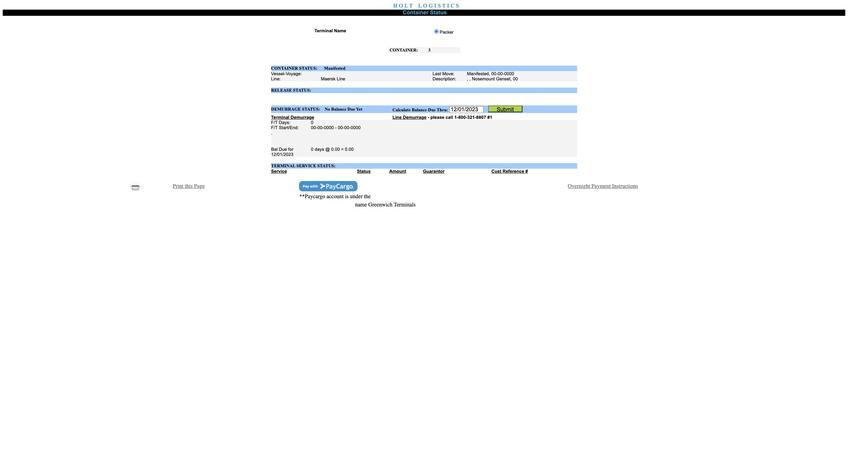 Task type: locate. For each thing, give the bounding box(es) containing it.
1 vertical spatial line
[[392, 115, 402, 120]]

0 horizontal spatial i
[[434, 3, 436, 9]]

1 horizontal spatial due
[[347, 107, 355, 112]]

-
[[428, 115, 429, 120], [335, 125, 337, 130]]

s left t
[[438, 3, 441, 9]]

0.00
[[331, 147, 340, 152], [345, 147, 354, 152]]

1 horizontal spatial s
[[456, 3, 459, 9]]

0
[[311, 120, 313, 125], [311, 147, 313, 152]]

print
[[173, 183, 183, 189]]

s
[[438, 3, 441, 9], [456, 3, 459, 9]]

move:
[[442, 71, 454, 76]]

status up "the"
[[357, 169, 371, 174]]

1 horizontal spatial ,
[[469, 76, 471, 81]]

service
[[297, 163, 316, 168]]

due up please
[[428, 107, 436, 112]]

i right g
[[434, 3, 436, 9]]

f/t days:
[[271, 120, 290, 125]]

0000 down 'yet'
[[351, 125, 361, 130]]

0 vertical spatial 0
[[311, 120, 313, 125]]

0 for 0
[[311, 120, 313, 125]]

1 horizontal spatial terminal
[[314, 28, 333, 33]]

balance right calculate
[[412, 107, 427, 112]]

0 down demurrage status:       no balance due yet
[[311, 120, 313, 125]]

2 f/t from the top
[[271, 125, 278, 130]]

0 vertical spatial line
[[337, 76, 345, 81]]

terminal left name
[[314, 28, 333, 33]]

1 horizontal spatial i
[[447, 3, 449, 9]]

00-00-0000  -  00-00-0000
[[311, 125, 361, 130]]

1 s from the left
[[438, 3, 441, 9]]

terminal for terminal demurrage
[[271, 115, 289, 120]]

0 horizontal spatial line
[[337, 76, 345, 81]]

1 vertical spatial terminal
[[271, 115, 289, 120]]

1 i from the left
[[434, 3, 436, 9]]

nosemount
[[472, 76, 495, 81]]

s right c
[[456, 3, 459, 9]]

0 left "days"
[[311, 147, 313, 152]]

f/t
[[271, 120, 278, 125], [271, 125, 278, 130]]

balance right 'no'
[[331, 107, 346, 112]]

0 horizontal spatial due
[[279, 147, 287, 152]]

,
[[467, 76, 468, 81], [469, 76, 471, 81]]

terminal demurrage
[[271, 115, 314, 120]]

1 vertical spatial 0
[[311, 147, 313, 152]]

terminal down demurrage
[[271, 115, 289, 120]]

0 vertical spatial -
[[428, 115, 429, 120]]

page
[[194, 183, 205, 189]]

days:
[[279, 120, 290, 125]]

0 horizontal spatial o
[[399, 3, 403, 9]]

print this page
[[173, 183, 205, 189]]

manifested,
[[467, 71, 490, 76]]

account
[[327, 194, 344, 200]]

1 vertical spatial -
[[335, 125, 337, 130]]

2 horizontal spatial 0000
[[504, 71, 514, 76]]

12/01/2023
[[271, 152, 293, 157]]

1 o from the left
[[399, 3, 403, 9]]

0 horizontal spatial s
[[438, 3, 441, 9]]

cust
[[491, 169, 501, 174]]

0 horizontal spatial -
[[335, 125, 337, 130]]

1 horizontal spatial status
[[430, 10, 447, 15]]

cust reference #
[[491, 169, 528, 174]]

last move:
[[433, 71, 454, 76]]

service
[[271, 169, 287, 174]]

None radio
[[434, 29, 439, 34]]

calculate balance due thru:
[[392, 107, 449, 112]]

terminal service status:
[[271, 163, 339, 168]]

1 f/t from the top
[[271, 120, 278, 125]]

bal
[[271, 147, 278, 152]]

line:
[[271, 76, 281, 81]]

demurrage
[[291, 115, 314, 120], [403, 115, 427, 120]]

due left 'yet'
[[347, 107, 355, 112]]

1 horizontal spatial balance
[[412, 107, 427, 112]]

o left g
[[423, 3, 427, 9]]

None text field
[[449, 106, 484, 113]]

0 vertical spatial status
[[430, 10, 447, 15]]

demurrage status:       no balance due yet
[[271, 107, 362, 112]]

balance
[[331, 107, 346, 112], [412, 107, 427, 112]]

1 horizontal spatial o
[[423, 3, 427, 9]]

demurrage for terminal
[[291, 115, 314, 120]]

1 0 from the top
[[311, 120, 313, 125]]

1 horizontal spatial demurrage
[[403, 115, 427, 120]]

line down calculate
[[392, 115, 402, 120]]

0 horizontal spatial 0.00
[[331, 147, 340, 152]]

bal due for 12/01/2023
[[271, 147, 293, 157]]

0 vertical spatial terminal
[[314, 28, 333, 33]]

description:
[[433, 76, 456, 81]]

greenwich
[[368, 202, 393, 208]]

#1
[[487, 115, 492, 120]]

o
[[399, 3, 403, 9], [423, 3, 427, 9]]

h          o l t    l o g i s t i c s container          status
[[393, 3, 459, 15]]

under
[[350, 194, 363, 200]]

due inside bal due for 12/01/2023
[[279, 147, 287, 152]]

0000 down 'no'
[[324, 125, 334, 130]]

00-
[[491, 71, 498, 76], [498, 71, 504, 76], [311, 125, 317, 130], [317, 125, 324, 130], [338, 125, 344, 130], [344, 125, 351, 130]]

2 horizontal spatial due
[[428, 107, 436, 112]]

due
[[347, 107, 355, 112], [428, 107, 436, 112], [279, 147, 287, 152]]

- left please
[[428, 115, 429, 120]]

None submit
[[488, 106, 522, 112]]

payment
[[591, 183, 611, 189]]

2 demurrage from the left
[[403, 115, 427, 120]]

o left l
[[399, 3, 403, 9]]

1 horizontal spatial 0000
[[351, 125, 361, 130]]

due left for
[[279, 147, 287, 152]]

1 horizontal spatial line
[[392, 115, 402, 120]]

terminal name
[[314, 28, 346, 33]]

status: down @
[[317, 163, 336, 168]]

0000
[[504, 71, 514, 76], [324, 125, 334, 130], [351, 125, 361, 130]]

00
[[513, 76, 518, 81]]

status:
[[293, 88, 311, 93], [317, 163, 336, 168]]

status down t
[[430, 10, 447, 15]]

0 horizontal spatial status
[[357, 169, 371, 174]]

0 horizontal spatial status:
[[293, 88, 311, 93]]

no
[[325, 107, 330, 112]]

- up 0 days @ 0.00 = 0.00
[[335, 125, 337, 130]]

amount
[[389, 169, 406, 174]]

genset,
[[496, 76, 512, 81]]

i right t
[[447, 3, 449, 9]]

overnight payment instructions
[[568, 183, 638, 189]]

0 horizontal spatial terminal
[[271, 115, 289, 120]]

i
[[434, 3, 436, 9], [447, 3, 449, 9]]

1 horizontal spatial status:
[[317, 163, 336, 168]]

8807
[[476, 115, 486, 120]]

instructions
[[612, 183, 638, 189]]

container:
[[390, 47, 418, 53]]

0.00 right =
[[345, 147, 354, 152]]

h
[[393, 3, 397, 9]]

f/t for f/t days:
[[271, 120, 278, 125]]

container
[[403, 10, 428, 15]]

2 0 from the top
[[311, 147, 313, 152]]

2 o from the left
[[423, 3, 427, 9]]

1 horizontal spatial 0.00
[[345, 147, 354, 152]]

0 horizontal spatial demurrage
[[291, 115, 314, 120]]

0000 right "nosemount"
[[504, 71, 514, 76]]

last
[[433, 71, 441, 76]]

0 horizontal spatial ,
[[467, 76, 468, 81]]

manifested, 00-00-0000
[[467, 71, 514, 76]]

demurrage down demurrage status:       no balance due yet
[[291, 115, 314, 120]]

demurrage down calculate balance due thru:
[[403, 115, 427, 120]]

0.00 left =
[[331, 147, 340, 152]]

t    l
[[409, 3, 422, 9]]

1 demurrage from the left
[[291, 115, 314, 120]]

line down manifested
[[337, 76, 345, 81]]

2 i from the left
[[447, 3, 449, 9]]

line
[[337, 76, 345, 81], [392, 115, 402, 120]]

@
[[325, 147, 330, 152]]

1 horizontal spatial -
[[428, 115, 429, 120]]

2 0.00 from the left
[[345, 147, 354, 152]]

status: down "voyage:"
[[293, 88, 311, 93]]



Task type: describe. For each thing, give the bounding box(es) containing it.
c
[[451, 3, 455, 9]]

please
[[430, 115, 444, 120]]

0 days @ 0.00 = 0.00
[[311, 147, 354, 152]]

demurrage for line
[[403, 115, 427, 120]]

release status:
[[271, 88, 324, 93]]

container status:      manifested
[[271, 66, 345, 71]]

thru:
[[437, 107, 448, 112]]

1 0.00 from the left
[[331, 147, 340, 152]]

overnight payment instructions link
[[568, 183, 638, 189]]

name greenwich terminals
[[350, 202, 416, 208]]

terminals
[[394, 202, 416, 208]]

name
[[334, 28, 346, 33]]

the
[[364, 194, 371, 200]]

maersk
[[321, 76, 336, 81]]

2 s from the left
[[456, 3, 459, 9]]

vessel-
[[271, 71, 286, 76]]

**paycargo account is under the
[[299, 194, 371, 200]]

container
[[271, 66, 298, 71]]

release
[[271, 88, 292, 93]]

f/t start/end:
[[271, 125, 299, 130]]

terminal for terminal name
[[314, 28, 333, 33]]

.
[[271, 130, 272, 135]]

manifested
[[324, 66, 345, 71]]

, , nosemount genset, 00
[[467, 76, 518, 81]]

start/end:
[[279, 125, 299, 130]]

days
[[315, 147, 324, 152]]

1 vertical spatial status
[[357, 169, 371, 174]]

yet
[[356, 107, 362, 112]]

this
[[185, 183, 193, 189]]

calculate
[[392, 107, 411, 112]]

for
[[288, 147, 293, 152]]

**paycargo
[[299, 194, 325, 200]]

is
[[345, 194, 349, 200]]

call
[[446, 115, 453, 120]]

1 , from the left
[[467, 76, 468, 81]]

3
[[428, 47, 431, 53]]

packer
[[440, 30, 454, 35]]

l
[[405, 3, 408, 9]]

800-
[[458, 115, 467, 120]]

1 vertical spatial status:
[[317, 163, 336, 168]]

0 horizontal spatial 0000
[[324, 125, 334, 130]]

terminal
[[271, 163, 296, 168]]

0 horizontal spatial balance
[[331, 107, 346, 112]]

status inside 'h          o l t    l o g i s t i c s container          status'
[[430, 10, 447, 15]]

name
[[355, 202, 367, 208]]

2 , from the left
[[469, 76, 471, 81]]

0 for 0 days @ 0.00 = 0.00
[[311, 147, 313, 152]]

#
[[525, 169, 528, 174]]

demurrage
[[271, 107, 301, 112]]

321-
[[467, 115, 476, 120]]

t
[[442, 3, 446, 9]]

f/t for f/t start/end:
[[271, 125, 278, 130]]

guarantor
[[423, 169, 445, 174]]

0 vertical spatial status:
[[293, 88, 311, 93]]

reference
[[503, 169, 524, 174]]

vessel-voyage:
[[271, 71, 302, 76]]

maersk line
[[321, 76, 345, 81]]

overnight
[[568, 183, 590, 189]]

line demurrage - please call 1-800-321-8807 #1
[[392, 115, 492, 120]]

print this page link
[[173, 183, 205, 189]]

voyage:
[[286, 71, 302, 76]]

g
[[429, 3, 433, 9]]

1-
[[454, 115, 458, 120]]

=
[[341, 147, 344, 152]]



Task type: vqa. For each thing, say whether or not it's contained in the screenshot.
first O from the right
yes



